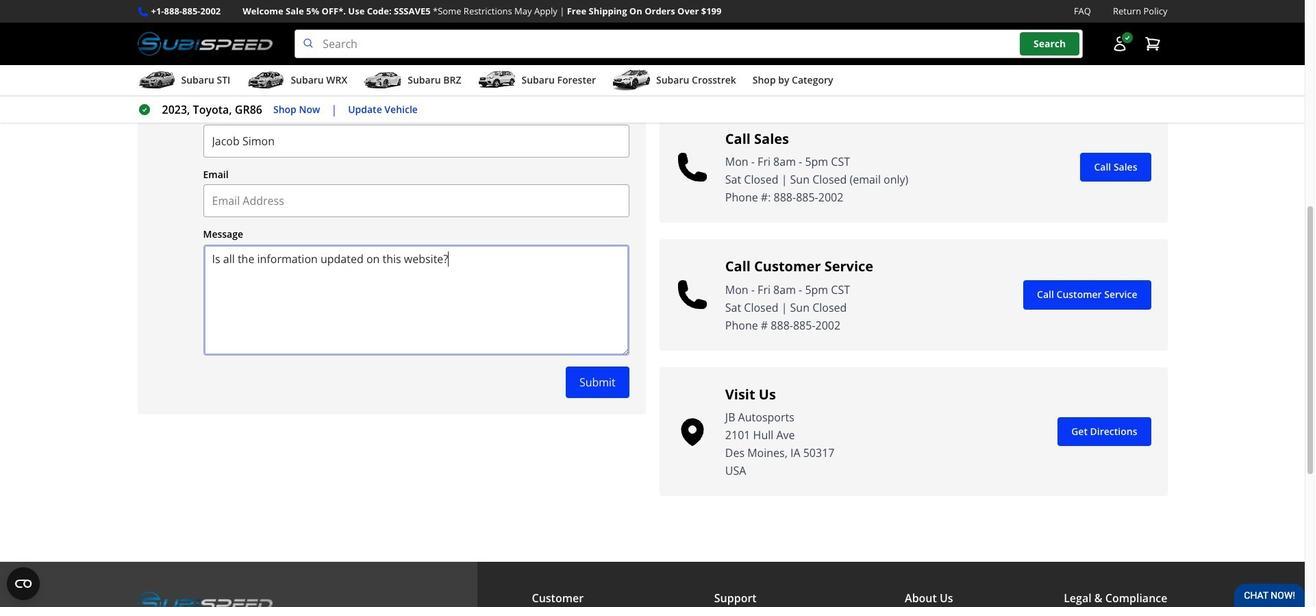 Task type: describe. For each thing, give the bounding box(es) containing it.
name text field
[[203, 124, 630, 157]]

2 subispeed logo image from the top
[[137, 589, 273, 607]]

a subaru brz thumbnail image image
[[364, 70, 402, 91]]

a subaru forester thumbnail image image
[[478, 70, 516, 91]]

1 subispeed logo image from the top
[[137, 30, 273, 58]]

Email Address text field
[[203, 184, 630, 217]]

a subaru crosstrek thumbnail image image
[[613, 70, 651, 91]]



Task type: vqa. For each thing, say whether or not it's contained in the screenshot.
11 total reviews ELEMENT
no



Task type: locate. For each thing, give the bounding box(es) containing it.
subispeed logo image
[[137, 30, 273, 58], [137, 589, 273, 607]]

0 vertical spatial subispeed logo image
[[137, 30, 273, 58]]

open widget image
[[7, 567, 40, 600]]

button image
[[1112, 36, 1128, 52]]

a subaru wrx thumbnail image image
[[247, 70, 285, 91]]

Message text field
[[203, 244, 630, 355]]

1 vertical spatial subispeed logo image
[[137, 589, 273, 607]]

a subaru sti thumbnail image image
[[137, 70, 176, 91]]

search input field
[[295, 30, 1083, 58]]



